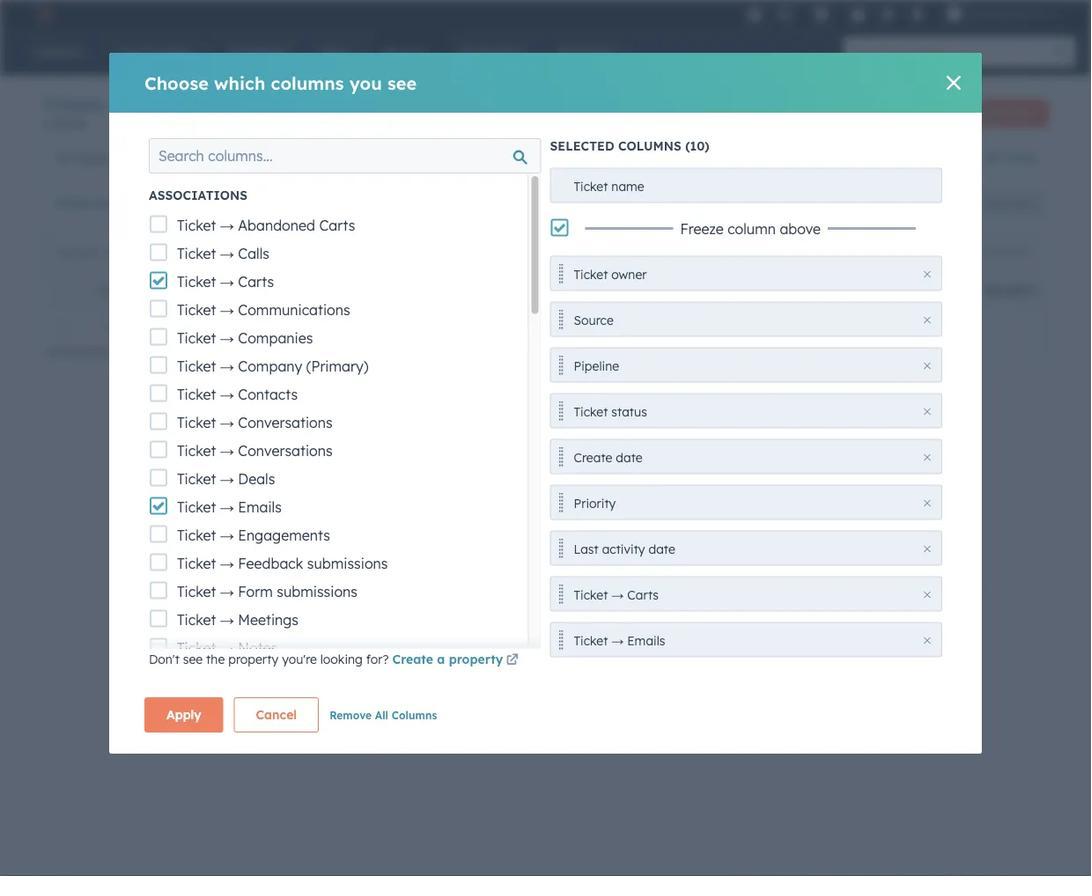 Task type: describe. For each thing, give the bounding box(es) containing it.
ticket → carts button
[[550, 577, 943, 612]]

close image for priority
[[924, 500, 931, 507]]

next button
[[493, 366, 567, 389]]

0 vertical spatial ticket → emails
[[177, 498, 282, 516]]

calling icon button
[[770, 2, 799, 26]]

ticket → feedback submissions
[[177, 555, 388, 572]]

activity for last activity date popup button
[[327, 196, 374, 211]]

ticket → meetings
[[177, 611, 299, 629]]

all inside "choose which columns you see" dialog
[[375, 709, 389, 722]]

ticket owner button
[[42, 186, 157, 221]]

engagements
[[238, 526, 330, 544]]

0 horizontal spatial ticket → carts
[[177, 273, 274, 290]]

help button
[[844, 0, 873, 28]]

ticket → form submissions
[[177, 583, 358, 600]]

my open tickets button
[[562, 140, 822, 175]]

ticket inside "button"
[[574, 633, 608, 648]]

edit
[[970, 245, 989, 258]]

1 record
[[42, 117, 86, 130]]

actions button
[[792, 99, 869, 127]]

cancel
[[256, 707, 297, 723]]

choose
[[144, 72, 209, 94]]

choose which columns you see dialog
[[109, 53, 982, 876]]

cancel button
[[234, 698, 319, 733]]

1 vertical spatial ticket name
[[99, 284, 173, 297]]

vhs can fix it! button
[[936, 0, 1069, 28]]

0 vertical spatial see
[[388, 72, 417, 94]]

don't see the property you're looking for?
[[149, 651, 392, 667]]

add
[[860, 150, 884, 165]]

→ inside button
[[612, 587, 624, 603]]

1 conversations from the top
[[238, 414, 333, 431]]

ticket → carts inside button
[[574, 587, 659, 603]]

last for last activity date popup button
[[297, 196, 323, 211]]

view for save
[[1012, 197, 1034, 210]]

new (support pipeline) button
[[523, 310, 743, 345]]

ticket → abandoned carts
[[177, 216, 355, 234]]

don't
[[149, 651, 180, 667]]

create date button
[[167, 186, 275, 221]]

close image for pipeline
[[924, 362, 931, 370]]

you
[[349, 72, 382, 94]]

advanced
[[562, 196, 623, 211]]

ticket owner for create date
[[54, 196, 133, 211]]

export
[[903, 245, 936, 258]]

abandoned
[[238, 216, 315, 234]]

all views
[[984, 150, 1038, 165]]

1 horizontal spatial 1
[[174, 320, 181, 335]]

4:41
[[841, 320, 865, 335]]

associations
[[149, 188, 248, 203]]

upgrade image
[[747, 7, 763, 23]]

create date for create date popup button
[[179, 196, 251, 211]]

Search HubSpot search field
[[844, 37, 1060, 67]]

0 vertical spatial status
[[586, 284, 626, 297]]

2023
[[810, 320, 838, 335]]

apply button
[[144, 698, 223, 733]]

(3/5)
[[920, 150, 950, 165]]

ticket name inside "choose which columns you see" dialog
[[574, 178, 645, 194]]

(10)
[[686, 138, 710, 154]]

pm
[[868, 320, 886, 335]]

0 vertical spatial columns
[[618, 138, 682, 154]]

company
[[238, 357, 302, 375]]

notifications image
[[910, 8, 925, 24]]

ticket
[[1007, 107, 1034, 120]]

owner for source
[[612, 266, 647, 282]]

support
[[325, 320, 372, 335]]

columns inside button
[[392, 709, 437, 722]]

100 per page button
[[567, 359, 684, 395]]

columns inside "choose which columns you see" dialog
[[271, 72, 344, 94]]

0 vertical spatial emails
[[238, 498, 282, 516]]

carts inside ticket → carts button
[[627, 587, 659, 603]]

remove all columns
[[330, 709, 437, 722]]

create inside create a property link
[[392, 651, 433, 667]]

--
[[985, 320, 995, 335]]

fix
[[1015, 7, 1029, 21]]

ticket → notes
[[177, 639, 278, 657]]

pdt
[[890, 320, 913, 335]]

the
[[206, 651, 225, 667]]

last for last activity date button in the right bottom of the page
[[574, 541, 599, 557]]

tickets button
[[42, 92, 121, 117]]

create inside create date button
[[574, 450, 613, 465]]

status inside button
[[612, 404, 647, 419]]

all for all pipelines
[[213, 106, 225, 119]]

help image
[[851, 8, 866, 24]]

ticket → calls
[[177, 244, 269, 262]]

create inside create date popup button
[[179, 196, 220, 211]]

apply
[[166, 707, 201, 723]]

marketplaces image
[[814, 8, 829, 24]]

activity for last activity date button in the right bottom of the page
[[602, 541, 645, 557]]

create date for create date button
[[574, 450, 643, 465]]

new
[[545, 320, 571, 335]]

meetings
[[238, 611, 299, 629]]

1 inside tickets banner
[[42, 117, 48, 130]]

above
[[780, 220, 821, 237]]

test
[[146, 320, 170, 335]]

my open tickets
[[576, 150, 667, 166]]

vhs can fix it!
[[966, 7, 1042, 21]]

1 tickets from the left
[[74, 150, 112, 166]]

views
[[1003, 150, 1038, 165]]

edit columns button
[[958, 240, 1045, 263]]

press to sort. element
[[721, 283, 728, 298]]

freeze
[[680, 220, 724, 237]]

ticket status inside button
[[574, 404, 647, 419]]

ticket test 1 link
[[104, 320, 281, 335]]

calls
[[238, 244, 269, 262]]

remove all columns button
[[330, 705, 437, 726]]

notifications button
[[903, 0, 932, 28]]

notes
[[238, 639, 278, 657]]

support pipeline button
[[303, 310, 523, 345]]

→ inside "button"
[[612, 633, 624, 648]]

new (support pipeline)
[[545, 320, 679, 335]]

pipeline inside "choose which columns you see" dialog
[[574, 358, 619, 374]]

last activity date button
[[286, 186, 429, 221]]

close image for create date
[[924, 454, 931, 461]]

add view (3/5) button
[[829, 140, 972, 175]]

search button
[[1046, 37, 1076, 67]]

1 property from the left
[[228, 651, 279, 667]]

actions
[[807, 107, 844, 120]]

calling icon image
[[777, 7, 792, 23]]

ticket owner button
[[550, 256, 943, 291]]

eloise francis image
[[947, 6, 962, 22]]

can
[[993, 7, 1012, 21]]

communications
[[238, 301, 350, 318]]

owner for create date
[[95, 196, 133, 211]]

ticket → company (primary)
[[177, 357, 369, 375]]

tickets
[[42, 93, 105, 115]]

view for add
[[888, 150, 916, 165]]



Task type: locate. For each thing, give the bounding box(es) containing it.
last activity date for last activity date button in the right bottom of the page
[[574, 541, 676, 557]]

group inside tickets banner
[[139, 98, 194, 126]]

24,
[[789, 320, 806, 335]]

pipeline button
[[550, 348, 943, 383]]

0 horizontal spatial create date
[[179, 196, 251, 211]]

all left pipelines
[[213, 106, 225, 119]]

1 vertical spatial ticket → carts
[[574, 587, 659, 603]]

columns down a
[[392, 709, 437, 722]]

1 vertical spatial activity
[[602, 541, 645, 557]]

companies
[[238, 329, 313, 347]]

status
[[586, 284, 626, 297], [612, 404, 647, 419]]

1 vertical spatial conversations
[[238, 442, 333, 459]]

create up "oct"
[[764, 284, 805, 297]]

0 vertical spatial view
[[888, 150, 916, 165]]

search image
[[1054, 46, 1067, 58]]

1 vertical spatial view
[[1012, 197, 1034, 210]]

priority
[[984, 284, 1038, 297], [574, 496, 616, 511]]

conversations
[[238, 414, 333, 431], [238, 442, 333, 459]]

1 horizontal spatial owner
[[612, 266, 647, 282]]

view
[[888, 150, 916, 165], [1012, 197, 1034, 210]]

ticket status up source
[[544, 284, 626, 297]]

2 ticket → conversations from the top
[[177, 442, 333, 459]]

view inside button
[[1012, 197, 1034, 210]]

create a property link
[[392, 650, 522, 671]]

emails
[[238, 498, 282, 516], [627, 633, 666, 648]]

0 vertical spatial ticket owner
[[54, 196, 133, 211]]

deals
[[238, 470, 275, 488]]

1 horizontal spatial ticket name
[[574, 178, 645, 194]]

close image inside pipeline button
[[924, 362, 931, 370]]

name inside "choose which columns you see" dialog
[[612, 178, 645, 194]]

1 vertical spatial status
[[612, 404, 647, 419]]

1 horizontal spatial columns
[[618, 138, 682, 154]]

all for all tickets
[[56, 150, 70, 166]]

source button
[[550, 302, 943, 337]]

ticket name up advanced filters (0)
[[574, 178, 645, 194]]

ticket owner
[[54, 196, 133, 211], [574, 266, 647, 282]]

all inside 'popup button'
[[213, 106, 225, 119]]

0 horizontal spatial tickets
[[74, 150, 112, 166]]

ticket test 1
[[104, 320, 181, 335]]

activity inside popup button
[[327, 196, 374, 211]]

1 vertical spatial ticket owner
[[574, 266, 647, 282]]

1 vertical spatial priority
[[574, 496, 616, 511]]

create date up the ticket → calls
[[179, 196, 251, 211]]

1 vertical spatial columns
[[392, 709, 437, 722]]

0 vertical spatial ticket → carts
[[177, 273, 274, 290]]

upgrade link
[[744, 5, 766, 23]]

all tickets
[[56, 150, 112, 166]]

1 vertical spatial owner
[[612, 266, 647, 282]]

tickets
[[74, 150, 112, 166], [629, 150, 667, 166]]

1 vertical spatial name
[[141, 284, 173, 297]]

hubspot link
[[21, 4, 66, 25]]

property inside create a property link
[[449, 651, 503, 667]]

last activity date inside popup button
[[297, 196, 406, 211]]

1 ticket → conversations from the top
[[177, 414, 333, 431]]

2 - from the left
[[990, 320, 995, 335]]

source
[[574, 312, 614, 328]]

0 vertical spatial owner
[[95, 196, 133, 211]]

ticket
[[574, 178, 608, 194], [54, 196, 91, 211], [177, 216, 216, 234], [177, 244, 216, 262], [574, 266, 608, 282], [177, 273, 216, 290], [99, 284, 138, 297], [544, 284, 583, 297], [177, 301, 216, 318], [104, 320, 142, 335], [177, 329, 216, 347], [177, 357, 216, 375], [177, 385, 216, 403], [574, 404, 608, 419], [177, 414, 216, 431], [177, 442, 216, 459], [177, 470, 216, 488], [177, 498, 216, 516], [177, 526, 216, 544], [177, 555, 216, 572], [177, 583, 216, 600], [574, 587, 608, 603], [177, 611, 216, 629], [574, 633, 608, 648], [177, 639, 216, 657]]

create left a
[[392, 651, 433, 667]]

vhs can fix it! menu
[[742, 0, 1070, 28]]

view inside 'popup button'
[[888, 150, 916, 165]]

last activity date for last activity date popup button
[[297, 196, 406, 211]]

2 close image from the top
[[924, 362, 931, 370]]

0 vertical spatial last activity date
[[297, 196, 406, 211]]

columns inside edit columns "button"
[[992, 245, 1033, 258]]

Search columns... search field
[[149, 138, 541, 174]]

1 horizontal spatial see
[[388, 72, 417, 94]]

0 horizontal spatial ticket name
[[99, 284, 173, 297]]

0 horizontal spatial property
[[228, 651, 279, 667]]

0 vertical spatial name
[[612, 178, 645, 194]]

1 vertical spatial 1
[[174, 320, 181, 335]]

all views link
[[972, 140, 1049, 175]]

Search ID, name, or description search field
[[47, 236, 255, 267]]

- down edit
[[985, 320, 990, 335]]

owner down all tickets
[[95, 196, 133, 211]]

- down edit columns "button"
[[990, 320, 995, 335]]

pipelines
[[228, 106, 272, 119]]

ticket → carts
[[177, 273, 274, 290], [574, 587, 659, 603]]

close image for ticket owner
[[924, 271, 931, 278]]

conversations down contacts at left top
[[238, 414, 333, 431]]

close image inside ticket status button
[[924, 408, 931, 415]]

ticket status down per
[[574, 404, 647, 419]]

status down 100 per page popup button
[[612, 404, 647, 419]]

1 vertical spatial emails
[[627, 633, 666, 648]]

1 vertical spatial see
[[183, 651, 203, 667]]

ticket → conversations down contacts at left top
[[177, 414, 333, 431]]

1 horizontal spatial create date
[[574, 450, 643, 465]]

0 vertical spatial priority
[[984, 284, 1038, 297]]

ticket → emails button
[[550, 622, 943, 658]]

create down all tickets button
[[179, 196, 220, 211]]

activity inside button
[[602, 541, 645, 557]]

status up source
[[586, 284, 626, 297]]

for?
[[366, 651, 389, 667]]

0 horizontal spatial 1
[[42, 117, 48, 130]]

settings image
[[880, 7, 896, 23]]

1 vertical spatial submissions
[[277, 583, 358, 600]]

next
[[500, 369, 529, 385]]

0 horizontal spatial activity
[[327, 196, 374, 211]]

2 property from the left
[[449, 651, 503, 667]]

last inside button
[[574, 541, 599, 557]]

0 horizontal spatial ticket → emails
[[177, 498, 282, 516]]

ticket → engagements
[[177, 526, 330, 544]]

last inside popup button
[[297, 196, 323, 211]]

1 - from the left
[[985, 320, 990, 335]]

pipeline
[[375, 320, 420, 335], [574, 358, 619, 374]]

1 horizontal spatial carts
[[319, 216, 355, 234]]

columns up all pipelines 'popup button'
[[271, 72, 344, 94]]

0 vertical spatial pipeline
[[375, 320, 420, 335]]

create date inside button
[[574, 450, 643, 465]]

hubspot image
[[32, 4, 53, 25]]

ticket owner for source
[[574, 266, 647, 282]]

2 vertical spatial carts
[[627, 587, 659, 603]]

edit columns
[[970, 245, 1033, 258]]

pipeline right support
[[375, 320, 420, 335]]

0 horizontal spatial view
[[888, 150, 916, 165]]

0 vertical spatial submissions
[[307, 555, 388, 572]]

(0)
[[666, 196, 684, 211]]

1 horizontal spatial name
[[612, 178, 645, 194]]

ticket owner inside button
[[574, 266, 647, 282]]

0 horizontal spatial columns
[[392, 709, 437, 722]]

ticket name
[[574, 178, 645, 194], [99, 284, 173, 297]]

0 vertical spatial columns
[[271, 72, 344, 94]]

→
[[220, 216, 234, 234], [220, 244, 234, 262], [220, 273, 234, 290], [220, 301, 234, 318], [220, 329, 234, 347], [220, 357, 234, 375], [220, 385, 234, 403], [220, 414, 234, 431], [220, 442, 234, 459], [220, 470, 234, 488], [220, 498, 234, 516], [220, 526, 234, 544], [220, 555, 234, 572], [220, 583, 234, 600], [612, 587, 624, 603], [220, 611, 234, 629], [612, 633, 624, 648], [220, 639, 234, 657]]

all tickets button
[[42, 140, 302, 175]]

pipeline down (support
[[574, 358, 619, 374]]

conversations up deals
[[238, 442, 333, 459]]

link opens in a new window image
[[506, 655, 519, 667]]

0 vertical spatial ticket name
[[574, 178, 645, 194]]

ticket inside popup button
[[54, 196, 91, 211]]

1 horizontal spatial pipeline
[[574, 358, 619, 374]]

0 horizontal spatial see
[[183, 651, 203, 667]]

priority inside button
[[574, 496, 616, 511]]

vhs
[[966, 7, 989, 21]]

column
[[728, 220, 776, 237]]

looking
[[321, 651, 363, 667]]

1 close image from the top
[[924, 317, 931, 324]]

property right a
[[449, 651, 503, 667]]

0 vertical spatial create date
[[179, 196, 251, 211]]

ticket inside button
[[574, 587, 608, 603]]

ticket → communications
[[177, 301, 350, 318]]

1 left record
[[42, 117, 48, 130]]

0 vertical spatial 1
[[42, 117, 48, 130]]

press to sort. image
[[721, 283, 728, 296]]

1 horizontal spatial priority
[[984, 284, 1038, 297]]

1 vertical spatial last activity date
[[574, 541, 676, 557]]

ticket → emails inside "button"
[[574, 633, 666, 648]]

0 horizontal spatial last activity date
[[297, 196, 406, 211]]

contacts
[[238, 385, 298, 403]]

close image
[[924, 317, 931, 324], [924, 362, 931, 370], [924, 408, 931, 415], [924, 500, 931, 507], [924, 546, 931, 553]]

0 horizontal spatial last
[[297, 196, 323, 211]]

columns left (10)
[[618, 138, 682, 154]]

see right "you" on the left top
[[388, 72, 417, 94]]

columns right edit
[[992, 245, 1033, 258]]

all for all views
[[984, 150, 1000, 165]]

0 vertical spatial activity
[[327, 196, 374, 211]]

ticket → deals
[[177, 470, 275, 488]]

close image inside ticket → emails "button"
[[924, 637, 931, 644]]

submissions for ticket → feedback submissions
[[307, 555, 388, 572]]

my
[[576, 150, 593, 166]]

advanced filters (0) button
[[532, 186, 695, 221]]

save view
[[984, 197, 1034, 210]]

1 vertical spatial ticket status
[[574, 404, 647, 419]]

close image for ticket status
[[924, 408, 931, 415]]

0 horizontal spatial pipeline
[[375, 320, 420, 335]]

close image for ticket → emails
[[924, 637, 931, 644]]

1
[[42, 117, 48, 130], [174, 320, 181, 335]]

create date button
[[550, 439, 943, 474]]

(pdt)
[[839, 284, 867, 297]]

0 horizontal spatial ticket owner
[[54, 196, 133, 211]]

1 horizontal spatial ticket owner
[[574, 266, 647, 282]]

1 vertical spatial create date
[[574, 450, 643, 465]]

save
[[984, 197, 1009, 210]]

submissions for ticket → form submissions
[[277, 583, 358, 600]]

1 horizontal spatial view
[[1012, 197, 1034, 210]]

create date inside popup button
[[179, 196, 251, 211]]

1 horizontal spatial ticket → emails
[[574, 633, 666, 648]]

2 horizontal spatial carts
[[627, 587, 659, 603]]

1 vertical spatial ticket → conversations
[[177, 442, 333, 459]]

owner inside button
[[612, 266, 647, 282]]

0 horizontal spatial name
[[141, 284, 173, 297]]

2 conversations from the top
[[238, 442, 333, 459]]

1 horizontal spatial property
[[449, 651, 503, 667]]

1 vertical spatial carts
[[238, 273, 274, 290]]

1 right test
[[174, 320, 181, 335]]

create
[[971, 107, 1004, 120], [179, 196, 220, 211], [764, 284, 805, 297], [574, 450, 613, 465], [392, 651, 433, 667]]

see left the
[[183, 651, 203, 667]]

1 vertical spatial columns
[[992, 245, 1033, 258]]

record
[[51, 117, 86, 130]]

create date (pdt)
[[764, 284, 867, 297]]

which
[[214, 72, 266, 94]]

view right 'add'
[[888, 150, 916, 165]]

columns
[[618, 138, 682, 154], [392, 709, 437, 722]]

1 horizontal spatial tickets
[[629, 150, 667, 166]]

link opens in a new window image
[[506, 650, 519, 671]]

freeze column above
[[680, 220, 821, 237]]

1 horizontal spatial emails
[[627, 633, 666, 648]]

ticket name up ticket test 1
[[99, 284, 173, 297]]

0 vertical spatial carts
[[319, 216, 355, 234]]

close image inside ticket owner button
[[924, 271, 931, 278]]

0 horizontal spatial priority
[[574, 496, 616, 511]]

(support
[[574, 320, 626, 335]]

1 vertical spatial pipeline
[[574, 358, 619, 374]]

0 horizontal spatial carts
[[238, 273, 274, 290]]

1 vertical spatial last
[[574, 541, 599, 557]]

name up test
[[141, 284, 173, 297]]

per
[[605, 369, 625, 385]]

import button
[[880, 99, 945, 127]]

1 horizontal spatial activity
[[602, 541, 645, 557]]

open
[[596, 150, 626, 166]]

submissions down engagements
[[307, 555, 388, 572]]

ticket status
[[544, 284, 626, 297], [574, 404, 647, 419]]

0 horizontal spatial owner
[[95, 196, 133, 211]]

close image inside last activity date button
[[924, 546, 931, 553]]

0 vertical spatial ticket status
[[544, 284, 626, 297]]

feedback
[[238, 555, 303, 572]]

1 horizontal spatial ticket → carts
[[574, 587, 659, 603]]

all pipelines
[[213, 106, 272, 119]]

ticket → conversations up deals
[[177, 442, 333, 459]]

property
[[228, 651, 279, 667], [449, 651, 503, 667]]

4 close image from the top
[[924, 500, 931, 507]]

0 vertical spatial last
[[297, 196, 323, 211]]

ticket owner up source
[[574, 266, 647, 282]]

ticket owner down all tickets
[[54, 196, 133, 211]]

1 horizontal spatial last activity date
[[574, 541, 676, 557]]

tickets banner
[[42, 92, 1049, 140]]

all
[[213, 106, 225, 119], [984, 150, 1000, 165], [56, 150, 70, 166], [375, 709, 389, 722]]

owner inside popup button
[[95, 196, 133, 211]]

2 tickets from the left
[[629, 150, 667, 166]]

pipeline)
[[629, 320, 679, 335]]

100
[[578, 369, 601, 385]]

1 vertical spatial ticket → emails
[[574, 633, 666, 648]]

ticket → contacts
[[177, 385, 298, 403]]

create date down per
[[574, 450, 643, 465]]

0 horizontal spatial columns
[[271, 72, 344, 94]]

remove
[[330, 709, 372, 722]]

close image inside 'source' button
[[924, 317, 931, 324]]

create inside create ticket button
[[971, 107, 1004, 120]]

group
[[139, 98, 194, 126]]

0 vertical spatial ticket → conversations
[[177, 414, 333, 431]]

tickets down record
[[74, 150, 112, 166]]

all down 1 record
[[56, 150, 70, 166]]

1 horizontal spatial columns
[[992, 245, 1033, 258]]

0 vertical spatial conversations
[[238, 414, 333, 431]]

close image for last activity date
[[924, 546, 931, 553]]

close image inside ticket → carts button
[[924, 592, 931, 599]]

see
[[388, 72, 417, 94], [183, 651, 203, 667]]

1 horizontal spatial last
[[574, 541, 599, 557]]

close image
[[947, 76, 961, 90], [924, 271, 931, 278], [924, 454, 931, 461], [924, 592, 931, 599], [924, 637, 931, 644]]

create left ticket
[[971, 107, 1004, 120]]

submissions down the "ticket → feedback submissions"
[[277, 583, 358, 600]]

emails inside "button"
[[627, 633, 666, 648]]

0 horizontal spatial emails
[[238, 498, 282, 516]]

add view (3/5)
[[860, 150, 950, 165]]

ticket owner inside popup button
[[54, 196, 133, 211]]

last activity date inside button
[[574, 541, 676, 557]]

form
[[238, 583, 273, 600]]

property right the
[[228, 651, 279, 667]]

all left views
[[984, 150, 1000, 165]]

descending sort. press to sort ascending. image
[[941, 283, 948, 296]]

close image for choose which columns you see
[[947, 76, 961, 90]]

5 close image from the top
[[924, 546, 931, 553]]

oct
[[765, 320, 786, 335]]

carts
[[319, 216, 355, 234], [238, 273, 274, 290], [627, 587, 659, 603]]

tickets right open
[[629, 150, 667, 166]]

close image inside create date button
[[924, 454, 931, 461]]

create ticket button
[[956, 99, 1049, 127]]

oct 24, 2023 4:41 pm pdt
[[765, 320, 913, 335]]

create down 100
[[574, 450, 613, 465]]

it!
[[1032, 7, 1042, 21]]

save view button
[[954, 189, 1049, 218]]

view right save
[[1012, 197, 1034, 210]]

all right remove
[[375, 709, 389, 722]]

owner up the new (support pipeline) button
[[612, 266, 647, 282]]

descending sort. press to sort ascending. element
[[941, 283, 948, 298]]

close image for ticket → carts
[[924, 592, 931, 599]]

(primary)
[[306, 357, 369, 375]]

name up advanced filters (0)
[[612, 178, 645, 194]]

last activity date button
[[550, 531, 943, 566]]

100 per page
[[578, 369, 661, 385]]

filters
[[627, 196, 662, 211]]

close image inside priority button
[[924, 500, 931, 507]]

close image for source
[[924, 317, 931, 324]]

a
[[437, 651, 445, 667]]

3 close image from the top
[[924, 408, 931, 415]]



Task type: vqa. For each thing, say whether or not it's contained in the screenshot.
the Engagements
yes



